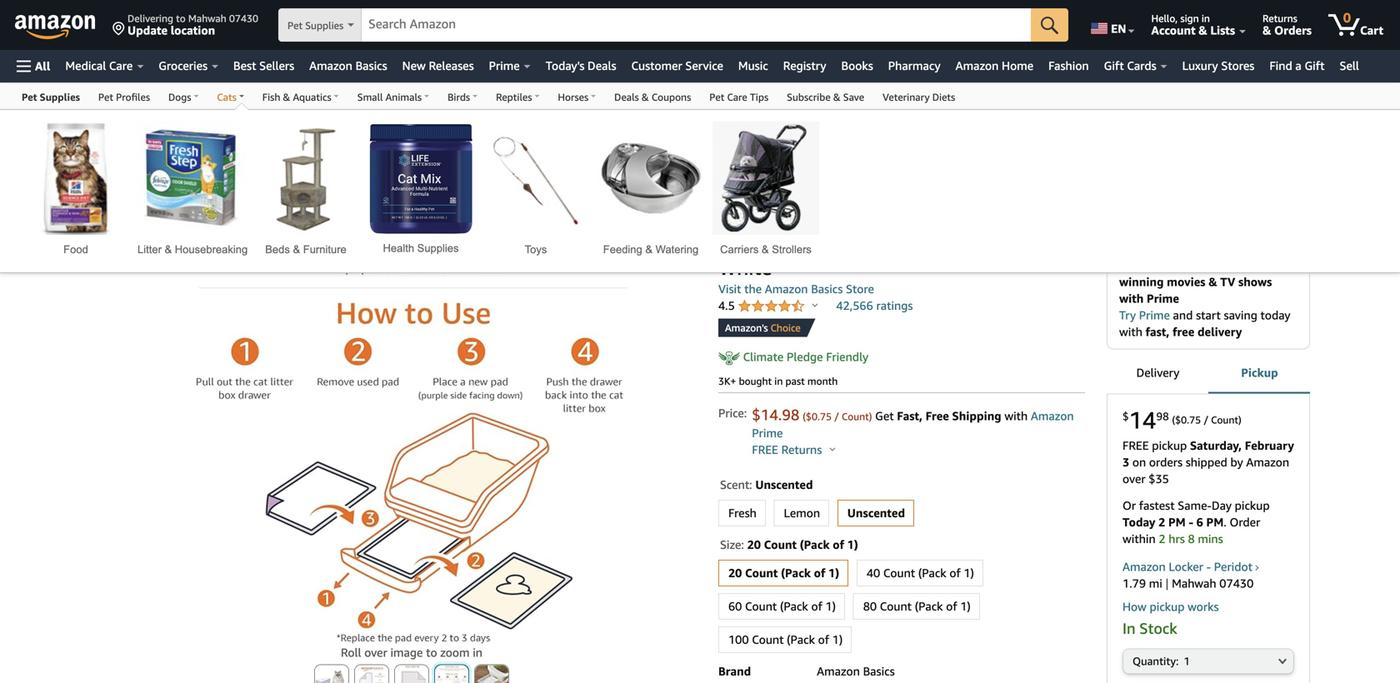 Task type: vqa. For each thing, say whether or not it's contained in the screenshot.
the left (
yes



Task type: locate. For each thing, give the bounding box(es) containing it.
pet down all button
[[22, 91, 37, 103]]

100 count (pack of 1)
[[728, 633, 843, 647]]

1 horizontal spatial amazon basics
[[817, 665, 895, 678]]

cart
[[1360, 23, 1384, 37]]

2 2 from the top
[[1159, 532, 1166, 546]]

& for beds
[[293, 243, 300, 256]]

2 horizontal spatial -
[[1207, 560, 1211, 574]]

1 horizontal spatial 07430
[[1220, 577, 1254, 590]]

gift right a
[[1305, 59, 1325, 73]]

of up 80 count (pack of 1)
[[950, 566, 961, 580]]

1 horizontal spatial (
[[1172, 414, 1175, 426]]

gift
[[1104, 59, 1124, 73], [1305, 59, 1325, 73]]

0 vertical spatial and
[[1046, 229, 1080, 253]]

1 vertical spatial 2
[[1159, 532, 1166, 546]]

of down size: 20 count (pack of 1) on the bottom of the page
[[814, 566, 826, 580]]

0 vertical spatial 07430
[[229, 13, 258, 24]]

0
[[1344, 10, 1351, 25]]

42,566 ratings link
[[836, 299, 913, 313]]

(pack down 40 count (pack of 1) button
[[915, 600, 943, 613]]

& inside enjoy fast, free delivery, exclusive deals, and award- winning movies & tv shows with prime try prime
[[1209, 275, 1218, 289]]

stores
[[1221, 59, 1255, 73]]

/ down month
[[835, 411, 839, 423]]

& inside litter & housebreaking link
[[165, 243, 172, 256]]

1) for 100 count (pack of 1)
[[832, 633, 843, 647]]

0 horizontal spatial pet supplies
[[22, 91, 80, 103]]

tips
[[750, 91, 769, 103]]

0 horizontal spatial popover image
[[812, 303, 818, 307]]

unscented inside amazon basics cat pad refills for litter box, unscented - pack of 20, purple and white visit the amazon basics store
[[762, 229, 858, 253]]

basics inside the navigation navigation
[[356, 59, 387, 73]]

releases
[[429, 59, 474, 73]]

option group for size: 20 count (pack of 1)
[[713, 557, 1085, 657]]

1 2 from the top
[[1159, 515, 1166, 529]]

sign
[[1181, 13, 1199, 24]]

- right locker
[[1207, 560, 1211, 574]]

1 horizontal spatial litter
[[1024, 202, 1074, 226]]

cat toys image
[[483, 122, 589, 235]]

0 vertical spatial to
[[176, 13, 186, 24]]

locker
[[1169, 560, 1204, 574]]

2 down fastest
[[1159, 515, 1166, 529]]

pet supplies down the all
[[22, 91, 80, 103]]

0 vertical spatial fast,
[[1153, 242, 1177, 255]]

(pack down 60 count (pack of 1)
[[787, 633, 815, 647]]

peridot
[[1214, 560, 1253, 574]]

count) inside $14.98 ( $0.75 / count)
[[842, 411, 872, 423]]

amazon up aquatics at the top left
[[309, 59, 353, 73]]

amazon left $
[[1031, 409, 1074, 423]]

0 vertical spatial popover image
[[812, 303, 818, 307]]

amazon down february
[[1247, 455, 1290, 469]]

1 vertical spatial 20
[[728, 566, 742, 580]]

0 vertical spatial pickup
[[1152, 439, 1187, 452]]

pickup up "order"
[[1235, 499, 1270, 512]]

free up the scent: unscented
[[752, 443, 778, 457]]

free inside "button"
[[752, 443, 778, 457]]

subscribe & save link
[[778, 83, 874, 109]]

& right "fish"
[[283, 91, 290, 103]]

1 horizontal spatial pm
[[1207, 515, 1224, 529]]

in right the "sign"
[[1202, 13, 1210, 24]]

pickup down |
[[1150, 600, 1185, 614]]

Pet Supplies search field
[[278, 8, 1069, 43]]

1) down 60 count (pack of 1)
[[832, 633, 843, 647]]

- inside the amazon locker - peridot 1.79 mi | mahwah 07430
[[1207, 560, 1211, 574]]

count for 60 count (pack of 1)
[[745, 600, 777, 613]]

count inside 80 count (pack of 1) button
[[880, 600, 912, 613]]

to right back
[[120, 173, 129, 184]]

groceries link
[[151, 54, 226, 78]]

& for feeding
[[645, 243, 653, 256]]

of down 40 count (pack of 1)
[[946, 600, 957, 613]]

count)
[[842, 411, 872, 423], [1211, 414, 1242, 426]]

2 vertical spatial unscented
[[848, 506, 905, 520]]

1 vertical spatial 07430
[[1220, 577, 1254, 590]]

amazon basics cat pad refills for litter box, unscented - pack of 20, purple and white visit the amazon basics store
[[718, 202, 1080, 296]]

litter
[[1024, 202, 1074, 226], [138, 243, 162, 256]]

cat
[[857, 202, 888, 226]]

1) left 80
[[826, 600, 836, 613]]

1 vertical spatial deals
[[614, 91, 639, 103]]

returns down $14.98 ( $0.75 / count)
[[782, 443, 822, 457]]

find a gift link
[[1262, 54, 1332, 78]]

1 option group from the top
[[713, 497, 1085, 530]]

0 horizontal spatial free
[[752, 443, 778, 457]]

1 vertical spatial pickup
[[1235, 499, 1270, 512]]

amazon locker - peridot 1.79 mi | mahwah 07430
[[1123, 560, 1254, 590]]

pet up the "sellers"
[[288, 20, 303, 31]]

pickup for how pickup works in stock
[[1150, 600, 1185, 614]]

2 vertical spatial pickup
[[1150, 600, 1185, 614]]

deals,
[[1172, 258, 1204, 272]]

0 vertical spatial unscented
[[762, 229, 858, 253]]

0 vertical spatial -
[[863, 229, 871, 253]]

with up try
[[1119, 292, 1144, 305]]

mi
[[1149, 577, 1163, 590]]

fast,
[[1153, 242, 1177, 255], [1146, 325, 1170, 339]]

count right 100
[[752, 633, 784, 647]]

20,
[[948, 229, 976, 253]]

1 vertical spatial popover image
[[830, 447, 836, 451]]

40
[[867, 566, 880, 580]]

1 pm from the left
[[1169, 515, 1186, 529]]

- left 6
[[1189, 515, 1194, 529]]

1) down 40 count (pack of 1)
[[960, 600, 971, 613]]

2
[[1159, 515, 1166, 529], [1159, 532, 1166, 546]]

1) for 80 count (pack of 1)
[[960, 600, 971, 613]]

2 horizontal spatial to
[[426, 646, 437, 660]]

to
[[176, 13, 186, 24], [120, 173, 129, 184], [426, 646, 437, 660]]

deals right today's
[[588, 59, 616, 73]]

account
[[1152, 23, 1196, 37]]

(pack up 100 count (pack of 1)
[[780, 600, 808, 613]]

0 vertical spatial care
[[109, 59, 133, 73]]

1) down unscented button
[[847, 538, 858, 552]]

07430 up the best
[[229, 13, 258, 24]]

in right zoom at the bottom of page
[[473, 646, 483, 660]]

count inside 60 count (pack of 1) button
[[745, 600, 777, 613]]

with inside enjoy fast, free delivery, exclusive deals, and award- winning movies & tv shows with prime try prime
[[1119, 292, 1144, 305]]

birds
[[448, 91, 470, 103]]

food
[[64, 243, 88, 256]]

pm right 6
[[1207, 515, 1224, 529]]

1 horizontal spatial -
[[1189, 515, 1194, 529]]

3k+ bought in past month
[[718, 375, 838, 387]]

0 vertical spatial supplies
[[305, 20, 344, 31]]

2 left hrs
[[1159, 532, 1166, 546]]

find
[[1270, 59, 1293, 73]]

count inside the 100 count (pack of 1) button
[[752, 633, 784, 647]]

returns inside returns & orders
[[1263, 13, 1298, 24]]

pet supplies inside "link"
[[22, 91, 80, 103]]

amazon home link
[[948, 54, 1041, 78]]

60 count (pack of 1) button
[[719, 594, 844, 619]]

& inside the "subscribe & save" link
[[833, 91, 841, 103]]

care left the tips on the right top of the page
[[727, 91, 748, 103]]

amazon prime link
[[752, 409, 1074, 440]]

0 horizontal spatial pm
[[1169, 515, 1186, 529]]

count up 60 count (pack of 1) button
[[745, 566, 778, 580]]

fast, down the try prime link
[[1146, 325, 1170, 339]]

for
[[993, 202, 1019, 226]]

cats link
[[208, 83, 253, 109]]

0 vertical spatial option group
[[713, 497, 1085, 530]]

unscented
[[762, 229, 858, 253], [755, 478, 813, 492], [848, 506, 905, 520]]

basics up 42,566
[[811, 282, 843, 296]]

size:
[[720, 538, 744, 552]]

1 horizontal spatial returns
[[1263, 13, 1298, 24]]

sell
[[1340, 59, 1359, 73]]

1 horizontal spatial in
[[775, 375, 783, 387]]

of for 100 count (pack of 1)
[[818, 633, 829, 647]]

watering
[[656, 243, 699, 256]]

today
[[1261, 308, 1291, 322]]

1 vertical spatial care
[[727, 91, 748, 103]]

1.79
[[1123, 577, 1146, 590]]

1 vertical spatial free
[[1173, 325, 1195, 339]]

0 horizontal spatial $0.75
[[806, 411, 832, 423]]

& right feeding
[[645, 243, 653, 256]]

with down try
[[1119, 325, 1143, 339]]

litter right for
[[1024, 202, 1074, 226]]

2 horizontal spatial in
[[1202, 13, 1210, 24]]

0 horizontal spatial to
[[120, 173, 129, 184]]

and up fast, free delivery
[[1173, 308, 1193, 322]]

pickup inside or fastest same-day pickup today 2 pm - 6 pm
[[1235, 499, 1270, 512]]

books link
[[834, 54, 881, 78]]

1 vertical spatial to
[[120, 173, 129, 184]]

price:
[[718, 406, 747, 420]]

2 vertical spatial in
[[473, 646, 483, 660]]

& left coupons on the top
[[642, 91, 649, 103]]

1 horizontal spatial count)
[[1211, 414, 1242, 426]]

with right shipping
[[1005, 409, 1028, 423]]

1 gift from the left
[[1104, 59, 1124, 73]]

popover image inside free returns "button"
[[830, 447, 836, 451]]

of for 40 count (pack of 1)
[[950, 566, 961, 580]]

supplies down the all
[[40, 91, 80, 103]]

1 horizontal spatial care
[[727, 91, 748, 103]]

basics left cat
[[798, 202, 852, 226]]

0 horizontal spatial care
[[109, 59, 133, 73]]

amazon's choice
[[725, 322, 801, 334]]

count inside 40 count (pack of 1) button
[[884, 566, 915, 580]]

over right roll
[[364, 646, 387, 660]]

(pack for 80 count (pack of 1)
[[915, 600, 943, 613]]

40 count (pack of 1)
[[867, 566, 974, 580]]

delivering to mahwah 07430 update location
[[128, 13, 258, 37]]

pet inside "link"
[[22, 91, 37, 103]]

/ up saturday, on the right
[[1204, 414, 1209, 426]]

& left save
[[833, 91, 841, 103]]

1 vertical spatial unscented
[[755, 478, 813, 492]]

prime down $14.98
[[752, 426, 783, 440]]

of up 100 count (pack of 1)
[[811, 600, 823, 613]]

or
[[1123, 499, 1136, 512]]

prime right try
[[1139, 308, 1170, 322]]

free up on at right
[[1123, 439, 1149, 452]]

1 horizontal spatial mahwah
[[1172, 577, 1217, 590]]

count inside the 20 count (pack of 1) button
[[745, 566, 778, 580]]

in left past
[[775, 375, 783, 387]]

mahwah down amazon locker - peridot link
[[1172, 577, 1217, 590]]

80
[[863, 600, 877, 613]]

& inside beds & furniture link
[[293, 243, 300, 256]]

count right 40
[[884, 566, 915, 580]]

1 horizontal spatial /
[[1204, 414, 1209, 426]]

0 vertical spatial over
[[1123, 472, 1146, 486]]

1 horizontal spatial to
[[176, 13, 186, 24]]

& inside feeding & watering link
[[645, 243, 653, 256]]

1 horizontal spatial popover image
[[830, 447, 836, 451]]

amazon inside amazon prime
[[1031, 409, 1074, 423]]

(pack
[[800, 538, 830, 552], [781, 566, 811, 580], [918, 566, 947, 580], [780, 600, 808, 613], [915, 600, 943, 613], [787, 633, 815, 647]]

2 horizontal spatial and
[[1207, 258, 1228, 272]]

0 horizontal spatial 07430
[[229, 13, 258, 24]]

unscented up lemon button
[[755, 478, 813, 492]]

amazon basics down 80
[[817, 665, 895, 678]]

‹ back to results
[[88, 172, 162, 184]]

delivery
[[1198, 325, 1242, 339]]

to inside delivering to mahwah 07430 update location
[[176, 13, 186, 24]]

20 right size:
[[747, 538, 761, 552]]

1 horizontal spatial $0.75
[[1175, 414, 1201, 426]]

1 vertical spatial fast,
[[1146, 325, 1170, 339]]

0 horizontal spatial -
[[863, 229, 871, 253]]

food link
[[23, 122, 129, 273]]

free for free returns
[[752, 443, 778, 457]]

1 vertical spatial over
[[364, 646, 387, 660]]

unscented up the visit the amazon basics store link
[[762, 229, 858, 253]]

1) for 60 count (pack of 1)
[[826, 600, 836, 613]]

health supplies link
[[368, 122, 474, 271]]

of
[[923, 229, 943, 253], [833, 538, 844, 552], [814, 566, 826, 580], [950, 566, 961, 580], [811, 600, 823, 613], [946, 600, 957, 613], [818, 633, 829, 647]]

prime
[[489, 59, 520, 73], [1147, 292, 1179, 305], [1139, 308, 1170, 322], [752, 426, 783, 440]]

1) left 40
[[829, 566, 840, 580]]

0 vertical spatial amazon basics
[[309, 59, 387, 73]]

1 vertical spatial in
[[775, 375, 783, 387]]

in inside the navigation navigation
[[1202, 13, 1210, 24]]

count right 80
[[880, 600, 912, 613]]

free left delivery
[[1173, 325, 1195, 339]]

pet for pet care tips link in the top right of the page
[[710, 91, 725, 103]]

$0.75 down month
[[806, 411, 832, 423]]

0 horizontal spatial (
[[803, 411, 806, 423]]

amazon inside on orders shipped by amazon over $35
[[1247, 455, 1290, 469]]

popover image
[[812, 303, 818, 307], [830, 447, 836, 451]]

fast, free delivery
[[1146, 325, 1242, 339]]

popover image inside 4.5 button
[[812, 303, 818, 307]]

& left orders
[[1263, 23, 1272, 37]]

count for 20 count (pack of 1)
[[745, 566, 778, 580]]

free
[[1123, 439, 1149, 452], [752, 443, 778, 457]]

delivering
[[128, 13, 173, 24]]

or fastest same-day pickup today 2 pm - 6 pm
[[1123, 499, 1270, 529]]

( inside $14.98 ( $0.75 / count)
[[803, 411, 806, 423]]

start
[[1196, 308, 1221, 322]]

2 vertical spatial supplies
[[417, 242, 459, 255]]

free up deals,
[[1180, 242, 1202, 255]]

(pack for 60 count (pack of 1)
[[780, 600, 808, 613]]

litter left housebreaking
[[138, 243, 162, 256]]

pm
[[1169, 515, 1186, 529], [1207, 515, 1224, 529]]

option group containing fresh
[[713, 497, 1085, 530]]

horses
[[558, 91, 589, 103]]

1 horizontal spatial pet supplies
[[288, 20, 344, 31]]

popover image down $14.98 ( $0.75 / count)
[[830, 447, 836, 451]]

customer service
[[631, 59, 723, 73]]

count right 60
[[745, 600, 777, 613]]

0 vertical spatial in
[[1202, 13, 1210, 24]]

and inside enjoy fast, free delivery, exclusive deals, and award- winning movies & tv shows with prime try prime
[[1207, 258, 1228, 272]]

fast, up exclusive
[[1153, 242, 1177, 255]]

07430 inside the amazon locker - peridot 1.79 mi | mahwah 07430
[[1220, 577, 1254, 590]]

pm up hrs
[[1169, 515, 1186, 529]]

basics down 80
[[863, 665, 895, 678]]

option group
[[713, 497, 1085, 530], [713, 557, 1085, 657]]

amazon up 4.5 button
[[765, 282, 808, 296]]

& for fish
[[283, 91, 290, 103]]

popover image down the visit the amazon basics store link
[[812, 303, 818, 307]]

to left zoom at the bottom of page
[[426, 646, 437, 660]]

0 horizontal spatial litter
[[138, 243, 162, 256]]

- down cat
[[863, 229, 871, 253]]

1 horizontal spatial over
[[1123, 472, 1146, 486]]

pickup
[[1152, 439, 1187, 452], [1235, 499, 1270, 512], [1150, 600, 1185, 614]]

returns & orders
[[1263, 13, 1312, 37]]

20 down size:
[[728, 566, 742, 580]]

unscented up 40
[[848, 506, 905, 520]]

of for 60 count (pack of 1)
[[811, 600, 823, 613]]

& inside carriers & strollers link
[[762, 243, 769, 256]]

of for 80 count (pack of 1)
[[946, 600, 957, 613]]

carriers
[[720, 243, 759, 256]]

0 vertical spatial free
[[1180, 242, 1202, 255]]

supplies up amazon basics link
[[305, 20, 344, 31]]

of for 20 count (pack of 1)
[[814, 566, 826, 580]]

& inside the deals & coupons "link"
[[642, 91, 649, 103]]

climate pledge friendly link
[[718, 350, 869, 366]]

deals down customer
[[614, 91, 639, 103]]

1) up 80 count (pack of 1)
[[964, 566, 974, 580]]

2 gift from the left
[[1305, 59, 1325, 73]]

pet left profiles
[[98, 91, 113, 103]]

None submit
[[1031, 8, 1069, 42], [315, 665, 348, 684], [355, 665, 388, 684], [395, 665, 428, 684], [435, 665, 468, 684], [475, 665, 508, 684], [1031, 8, 1069, 42], [315, 665, 348, 684], [355, 665, 388, 684], [395, 665, 428, 684], [435, 665, 468, 684], [475, 665, 508, 684]]

location
[[171, 23, 215, 37]]

over down on at right
[[1123, 472, 1146, 486]]

- inside or fastest same-day pickup today 2 pm - 6 pm
[[1189, 515, 1194, 529]]

try prime link
[[1119, 308, 1170, 322]]

basics up small
[[356, 59, 387, 73]]

amazon down 100 count (pack of 1)
[[817, 665, 860, 678]]

2 vertical spatial -
[[1207, 560, 1211, 574]]

2 inside or fastest same-day pickup today 2 pm - 6 pm
[[1159, 515, 1166, 529]]

20 count (pack of 1) button
[[719, 561, 848, 586]]

0 vertical spatial 20
[[747, 538, 761, 552]]

prime up reptiles
[[489, 59, 520, 73]]

tab list
[[1107, 352, 1310, 395]]

0 vertical spatial deals
[[588, 59, 616, 73]]

how
[[1123, 600, 1147, 614]]

0 horizontal spatial 20
[[728, 566, 742, 580]]

with for and start saving today with
[[1119, 325, 1143, 339]]

& right beds
[[293, 243, 300, 256]]

amazon up the box,
[[718, 202, 792, 226]]

with
[[1119, 292, 1144, 305], [1119, 325, 1143, 339], [1005, 409, 1028, 423]]

amazon basics up small
[[309, 59, 387, 73]]

- inside amazon basics cat pad refills for litter box, unscented - pack of 20, purple and white visit the amazon basics store
[[863, 229, 871, 253]]

small
[[357, 91, 383, 103]]

1 vertical spatial mahwah
[[1172, 577, 1217, 590]]

deals & coupons
[[614, 91, 691, 103]]

0 vertical spatial litter
[[1024, 202, 1074, 226]]

1 vertical spatial -
[[1189, 515, 1194, 529]]

with inside and start saving today with
[[1119, 325, 1143, 339]]

all
[[35, 59, 50, 73]]

0 vertical spatial pet supplies
[[288, 20, 344, 31]]

books
[[842, 59, 873, 73]]

1 horizontal spatial free
[[1123, 439, 1149, 452]]

07430 down peridot
[[1220, 577, 1254, 590]]

pet supplies inside search field
[[288, 20, 344, 31]]

(pack for 100 count (pack of 1)
[[787, 633, 815, 647]]

of left "20,"
[[923, 229, 943, 253]]

quantity:
[[1133, 655, 1179, 668]]

sellers
[[259, 59, 294, 73]]

$ 14 98 ( $0.75 / count)
[[1123, 406, 1242, 434]]

count
[[764, 538, 797, 552], [745, 566, 778, 580], [884, 566, 915, 580], [745, 600, 777, 613], [880, 600, 912, 613], [752, 633, 784, 647]]

0 horizontal spatial mahwah
[[188, 13, 227, 24]]

veterinary diets
[[883, 91, 955, 103]]

returns inside "button"
[[782, 443, 822, 457]]

1 vertical spatial option group
[[713, 557, 1085, 657]]

0 horizontal spatial amazon basics
[[309, 59, 387, 73]]

to inside ‹ back to results
[[120, 173, 129, 184]]

pet supplies up amazon basics link
[[288, 20, 344, 31]]

pet down service
[[710, 91, 725, 103]]

0 horizontal spatial returns
[[782, 443, 822, 457]]

$0.75 right 98
[[1175, 414, 1201, 426]]

find a gift
[[1270, 59, 1325, 73]]

2 vertical spatial and
[[1173, 308, 1193, 322]]

0 vertical spatial mahwah
[[188, 13, 227, 24]]

& inside returns & orders
[[1263, 23, 1272, 37]]

07430 inside delivering to mahwah 07430 update location
[[229, 13, 258, 24]]

0 vertical spatial 2
[[1159, 515, 1166, 529]]

( inside $ 14 98 ( $0.75 / count)
[[1172, 414, 1175, 426]]

0 horizontal spatial over
[[364, 646, 387, 660]]

& inside fish & aquatics link
[[283, 91, 290, 103]]

pet for pet profiles link on the top
[[98, 91, 113, 103]]

1 horizontal spatial supplies
[[305, 20, 344, 31]]

1 vertical spatial supplies
[[40, 91, 80, 103]]

same-
[[1178, 499, 1212, 512]]

0 horizontal spatial gift
[[1104, 59, 1124, 73]]

1 horizontal spatial and
[[1173, 308, 1193, 322]]

1 vertical spatial returns
[[782, 443, 822, 457]]

2 vertical spatial with
[[1005, 409, 1028, 423]]

enjoy fast, free delivery, exclusive deals, and award- winning movies & tv shows with prime try prime
[[1119, 242, 1272, 322]]

4.5
[[718, 299, 738, 313]]

cards
[[1127, 59, 1157, 73]]

count for 100 count (pack of 1)
[[752, 633, 784, 647]]

cat feeding image
[[598, 122, 704, 235]]

0 vertical spatial with
[[1119, 292, 1144, 305]]

1 vertical spatial litter
[[138, 243, 162, 256]]

& left housebreaking
[[165, 243, 172, 256]]

pickup inside the how pickup works in stock
[[1150, 600, 1185, 614]]

pet profiles
[[98, 91, 150, 103]]

& for subscribe
[[833, 91, 841, 103]]

1 vertical spatial with
[[1119, 325, 1143, 339]]

0 vertical spatial returns
[[1263, 13, 1298, 24]]

2 option group from the top
[[713, 557, 1085, 657]]

0 horizontal spatial /
[[835, 411, 839, 423]]

pet inside search field
[[288, 20, 303, 31]]

0 horizontal spatial count)
[[842, 411, 872, 423]]

option group containing 20 count (pack of 1)
[[713, 557, 1085, 657]]

60
[[728, 600, 742, 613]]

amazon up 1.79
[[1123, 560, 1166, 574]]

1 vertical spatial pet supplies
[[22, 91, 80, 103]]

fish
[[262, 91, 280, 103]]

1 vertical spatial and
[[1207, 258, 1228, 272]]



Task type: describe. For each thing, give the bounding box(es) containing it.
visit
[[718, 282, 741, 296]]

works
[[1188, 600, 1219, 614]]

unscented button
[[838, 501, 914, 526]]

amazon basics inside the navigation navigation
[[309, 59, 387, 73]]

litter & housebreaking
[[138, 243, 248, 256]]

count) inside $ 14 98 ( $0.75 / count)
[[1211, 414, 1242, 426]]

cat food image
[[23, 122, 129, 235]]

zoom
[[440, 646, 470, 660]]

count for 80 count (pack of 1)
[[880, 600, 912, 613]]

ratings
[[876, 299, 913, 313]]

the
[[744, 282, 762, 296]]

and inside and start saving today with
[[1173, 308, 1193, 322]]

delivery link
[[1107, 352, 1209, 395]]

of down unscented button
[[833, 538, 844, 552]]

supplies inside "link"
[[40, 91, 80, 103]]

update
[[128, 23, 168, 37]]

& for litter
[[165, 243, 172, 256]]

amazon image
[[15, 15, 96, 40]]

$
[[1123, 410, 1129, 423]]

& for carriers
[[762, 243, 769, 256]]

today's deals
[[546, 59, 616, 73]]

1
[[1184, 655, 1190, 668]]

navigation navigation
[[0, 0, 1400, 281]]

scent:
[[720, 478, 752, 492]]

fish & aquatics
[[262, 91, 332, 103]]

saving
[[1224, 308, 1258, 322]]

pickup
[[1241, 366, 1279, 380]]

feeding
[[603, 243, 642, 256]]

fast, inside enjoy fast, free delivery, exclusive deals, and award- winning movies & tv shows with prime try prime
[[1153, 242, 1177, 255]]

climate pledge friendly
[[743, 350, 869, 364]]

in for sign
[[1202, 13, 1210, 24]]

free inside enjoy fast, free delivery, exclusive deals, and award- winning movies & tv shows with prime try prime
[[1180, 242, 1202, 255]]

/ inside $ 14 98 ( $0.75 / count)
[[1204, 414, 1209, 426]]

8
[[1188, 532, 1195, 546]]

award-
[[1231, 258, 1269, 272]]

count for 40 count (pack of 1)
[[884, 566, 915, 580]]

profiles
[[116, 91, 150, 103]]

diets
[[933, 91, 955, 103]]

feeding & watering link
[[598, 122, 704, 273]]

amazon inside the amazon locker - peridot 1.79 mi | mahwah 07430
[[1123, 560, 1166, 574]]

deals & coupons link
[[605, 83, 700, 109]]

prime up the try prime link
[[1147, 292, 1179, 305]]

0 horizontal spatial in
[[473, 646, 483, 660]]

$0.75 inside $ 14 98 ( $0.75 / count)
[[1175, 414, 1201, 426]]

(pack for 20 count (pack of 1)
[[781, 566, 811, 580]]

coupons
[[652, 91, 691, 103]]

get fast, free shipping with
[[875, 409, 1031, 423]]

option group for scent: unscented
[[713, 497, 1085, 530]]

free returns
[[752, 443, 825, 457]]

in
[[1123, 620, 1136, 637]]

order
[[1230, 515, 1261, 529]]

count up 20 count (pack of 1)
[[764, 538, 797, 552]]

gift cards
[[1104, 59, 1157, 73]]

orders
[[1275, 23, 1312, 37]]

carriers & strollers
[[720, 243, 812, 256]]

1 horizontal spatial 20
[[747, 538, 761, 552]]

music
[[738, 59, 768, 73]]

1 vertical spatial amazon basics
[[817, 665, 895, 678]]

registry
[[783, 59, 827, 73]]

/ inside $14.98 ( $0.75 / count)
[[835, 411, 839, 423]]

dropdown image
[[1279, 658, 1287, 665]]

winning
[[1119, 275, 1164, 289]]

box,
[[718, 229, 757, 253]]

pet for pet supplies "link"
[[22, 91, 37, 103]]

pack
[[876, 229, 918, 253]]

$0.75 inside $14.98 ( $0.75 / count)
[[806, 411, 832, 423]]

supplies inside search field
[[305, 20, 344, 31]]

save
[[843, 91, 865, 103]]

mahwah inside delivering to mahwah 07430 update location
[[188, 13, 227, 24]]

(pack for 40 count (pack of 1)
[[918, 566, 947, 580]]

litter inside litter & housebreaking link
[[138, 243, 162, 256]]

(pack down lemon button
[[800, 538, 830, 552]]

gift inside gift cards 'link'
[[1104, 59, 1124, 73]]

scent: unscented
[[720, 478, 813, 492]]

pledge
[[787, 350, 823, 364]]

Search Amazon text field
[[362, 9, 1031, 41]]

all button
[[9, 50, 58, 83]]

2 pm from the left
[[1207, 515, 1224, 529]]

within
[[1123, 532, 1156, 546]]

with for get fast, free shipping with
[[1005, 409, 1028, 423]]

3k+
[[718, 375, 736, 387]]

1) for 40 count (pack of 1)
[[964, 566, 974, 580]]

and inside amazon basics cat pad refills for litter box, unscented - pack of 20, purple and white visit the amazon basics store
[[1046, 229, 1080, 253]]

prime inside the navigation navigation
[[489, 59, 520, 73]]

hello,
[[1152, 13, 1178, 24]]

dogs link
[[159, 83, 208, 109]]

care for medical
[[109, 59, 133, 73]]

on
[[1133, 455, 1146, 469]]

& for returns
[[1263, 23, 1272, 37]]

roll
[[341, 646, 361, 660]]

reptiles
[[496, 91, 532, 103]]

free
[[926, 409, 949, 423]]

today's
[[546, 59, 585, 73]]

visit the amazon basics store link
[[718, 282, 874, 296]]

veterinary
[[883, 91, 930, 103]]

litter inside amazon basics cat pad refills for litter box, unscented - pack of 20, purple and white visit the amazon basics store
[[1024, 202, 1074, 226]]

6
[[1197, 515, 1204, 529]]

february
[[1245, 439, 1294, 452]]

carriers & strollers link
[[713, 122, 819, 273]]

42,566
[[836, 299, 873, 313]]

free for free pickup
[[1123, 439, 1149, 452]]

& for account
[[1199, 23, 1208, 37]]

horses link
[[549, 83, 605, 109]]

. order within
[[1123, 515, 1261, 546]]

tv
[[1221, 275, 1236, 289]]

pickup for free pickup
[[1152, 439, 1187, 452]]

climate
[[743, 350, 784, 364]]

new
[[402, 59, 426, 73]]

cat litter image
[[138, 122, 244, 235]]

mins
[[1198, 532, 1223, 546]]

$14.98 ( $0.75 / count)
[[752, 406, 872, 424]]

in for bought
[[775, 375, 783, 387]]

get
[[875, 409, 894, 423]]

climate pledge friendly image
[[718, 351, 740, 366]]

beds
[[265, 243, 290, 256]]

cat carriers image
[[713, 122, 819, 235]]

2 vertical spatial to
[[426, 646, 437, 660]]

medical
[[65, 59, 106, 73]]

mahwah inside the amazon locker - peridot 1.79 mi | mahwah 07430
[[1172, 577, 1217, 590]]

gift inside find a gift link
[[1305, 59, 1325, 73]]

dogs
[[168, 91, 191, 103]]

cat beds image
[[253, 122, 359, 235]]

customer
[[631, 59, 682, 73]]

amazon left home
[[956, 59, 999, 73]]

music link
[[731, 54, 776, 78]]

unscented inside button
[[848, 506, 905, 520]]

2 horizontal spatial supplies
[[417, 242, 459, 255]]

20 inside button
[[728, 566, 742, 580]]

fish & aquatics link
[[253, 83, 348, 109]]

& for deals
[[642, 91, 649, 103]]

tab list containing delivery
[[1107, 352, 1310, 395]]

on orders shipped by amazon over $35
[[1123, 455, 1290, 486]]

movies
[[1167, 275, 1206, 289]]

cat health image
[[368, 122, 474, 234]]

pharmacy link
[[881, 54, 948, 78]]

over inside on orders shipped by amazon over $35
[[1123, 472, 1146, 486]]

deals inside "link"
[[614, 91, 639, 103]]

prime inside amazon prime
[[752, 426, 783, 440]]

groceries
[[159, 59, 208, 73]]

new releases link
[[395, 54, 481, 78]]

customer service link
[[624, 54, 731, 78]]

fast,
[[897, 409, 923, 423]]

1) for 20 count (pack of 1)
[[829, 566, 840, 580]]

hello, sign in
[[1152, 13, 1210, 24]]

care for pet
[[727, 91, 748, 103]]

furniture
[[303, 243, 347, 256]]

home
[[1002, 59, 1034, 73]]

animals
[[386, 91, 422, 103]]

of inside amazon basics cat pad refills for litter box, unscented - pack of 20, purple and white visit the amazon basics store
[[923, 229, 943, 253]]



